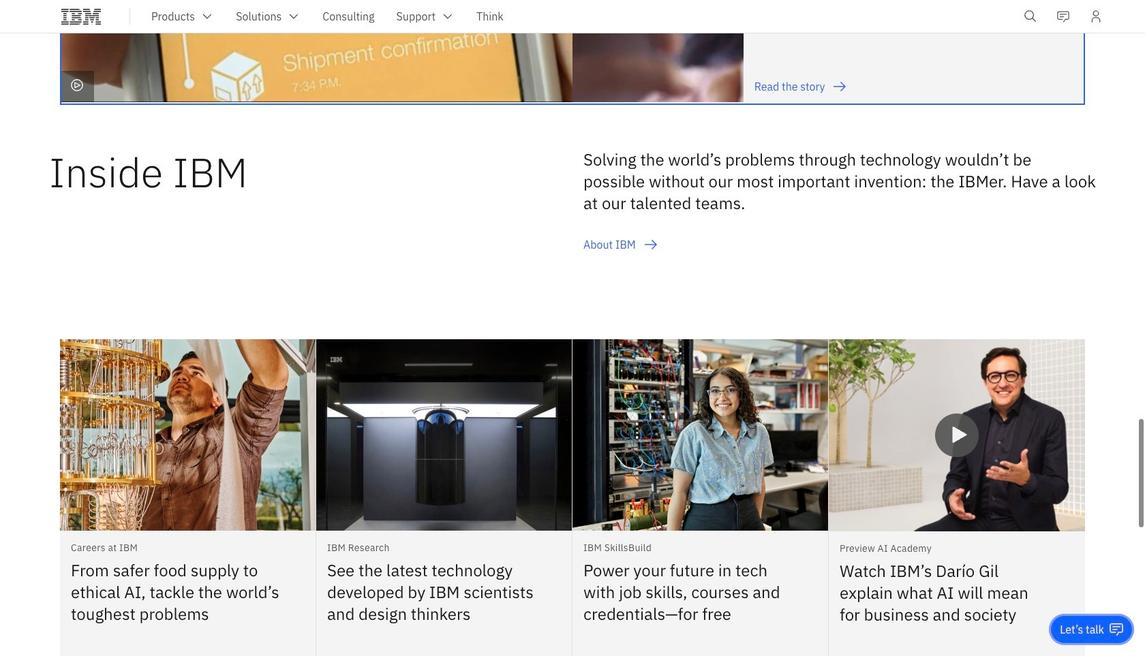 Task type: describe. For each thing, give the bounding box(es) containing it.
let's talk element
[[1061, 623, 1105, 638]]



